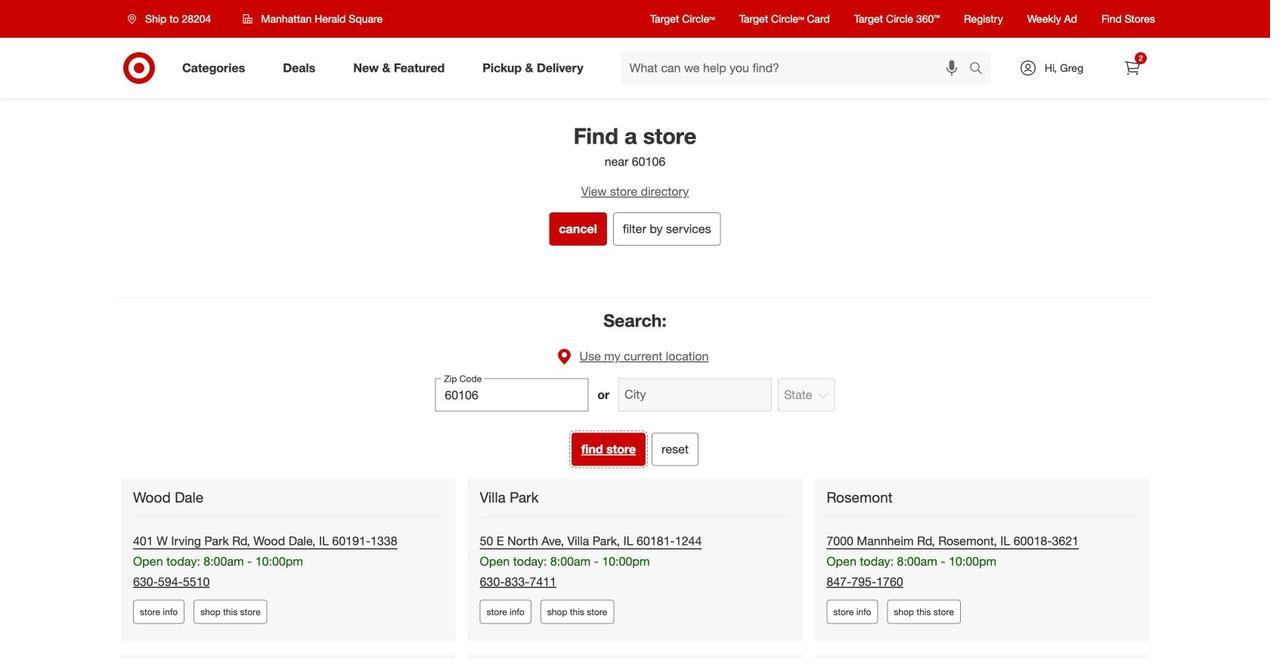 Task type: vqa. For each thing, say whether or not it's contained in the screenshot.
What can we help you find? suggestions appear below search box
yes



Task type: describe. For each thing, give the bounding box(es) containing it.
What can we help you find? suggestions appear below search field
[[620, 51, 973, 85]]



Task type: locate. For each thing, give the bounding box(es) containing it.
None text field
[[435, 378, 588, 412], [619, 378, 772, 412], [435, 378, 588, 412], [619, 378, 772, 412]]



